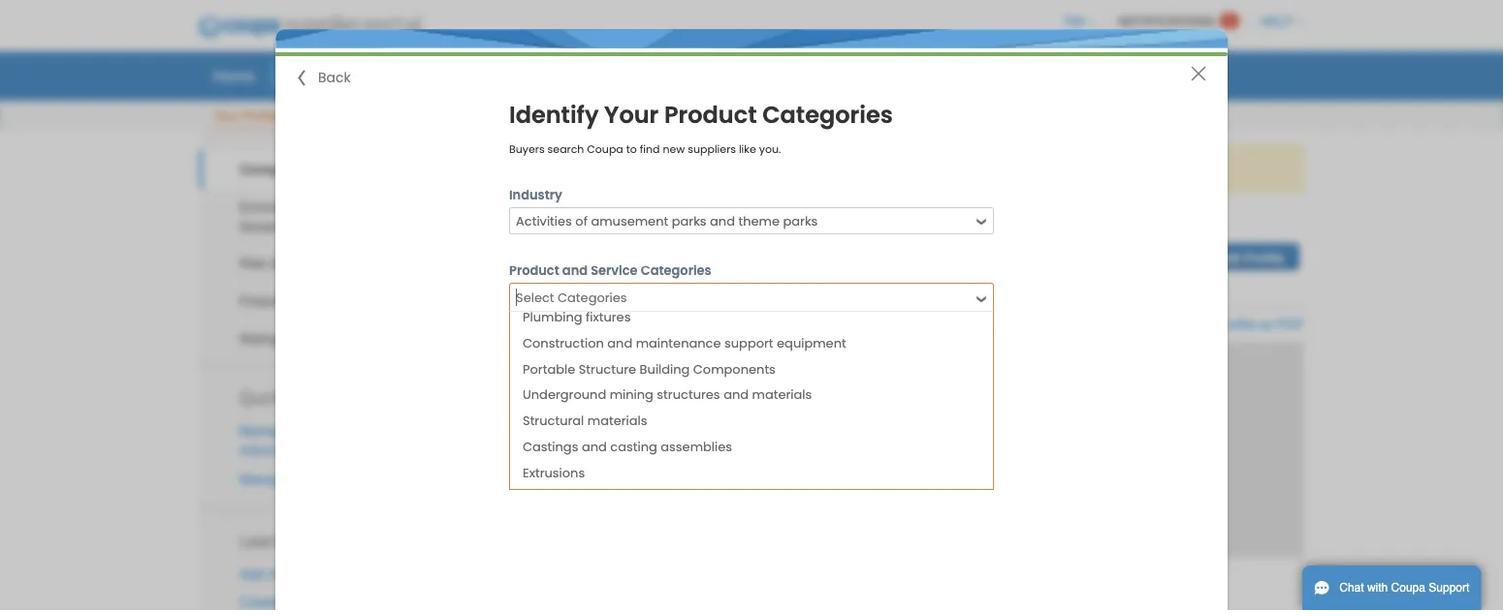 Task type: describe. For each thing, give the bounding box(es) containing it.
setup link
[[1168, 61, 1232, 90]]

castings and casting assemblies option
[[510, 435, 993, 461]]

add
[[240, 567, 264, 582]]

coupa inside alert
[[800, 161, 840, 176]]

2 vertical spatial profile
[[375, 595, 412, 611]]

structural
[[523, 413, 584, 430]]

select
[[509, 316, 542, 331]]

& for references
[[289, 331, 298, 347]]

orders link
[[344, 61, 416, 90]]

are
[[915, 161, 934, 176]]

manage for manage legal entities
[[240, 472, 289, 487]]

ratings & references link
[[199, 320, 453, 358]]

add more customers
[[240, 567, 365, 582]]

plumbing fixtures construction and maintenance support equipment portable structure building components underground mining structures and materials structural materials castings and casting assemblies extrusions machined castings
[[523, 308, 846, 508]]

the
[[545, 316, 562, 331]]

complete your profile to get discovered by coupa buyers that are looking for items in your category.
[[542, 161, 1140, 176]]

and left casting
[[582, 439, 607, 456]]

information
[[240, 443, 307, 459]]

& inside environmental, social, governance & diversity
[[317, 219, 326, 234]]

discovered
[[712, 161, 778, 176]]

structural materials option
[[510, 409, 993, 435]]

categories for identify your product categories
[[762, 99, 893, 131]]

in
[[1041, 161, 1051, 176]]

edit profile link
[[1202, 243, 1299, 270]]

background image
[[482, 342, 1304, 559]]

as
[[1259, 317, 1273, 332]]

profile progress
[[993, 221, 1090, 236]]

portable structure building components option
[[510, 357, 993, 383]]

machined castings option
[[510, 487, 993, 513]]

0 horizontal spatial materials
[[587, 413, 647, 430]]

payment
[[292, 424, 344, 439]]

ratings & references
[[240, 331, 372, 347]]

assemblies
[[661, 439, 732, 456]]

company profile link
[[199, 151, 453, 188]]

progress
[[1036, 221, 1090, 236]]

edit
[[1218, 250, 1241, 265]]

more
[[267, 567, 298, 582]]

performance
[[298, 294, 375, 309]]

profile link
[[271, 61, 340, 90]]

home link
[[201, 61, 267, 90]]

manage legal entities
[[240, 472, 368, 487]]

Industry text field
[[511, 208, 969, 234]]

create a discoverable profile
[[240, 595, 412, 611]]

and down unspsc
[[607, 334, 632, 352]]

coupa for chat
[[1391, 582, 1425, 595]]

copy profile url
[[997, 317, 1100, 332]]

by
[[782, 161, 796, 176]]

ratings
[[240, 331, 286, 347]]

suppliers
[[688, 142, 736, 157]]

identify your product categories
[[509, 99, 893, 131]]

plumbing
[[523, 308, 582, 326]]

enterprises
[[720, 236, 857, 267]]

orders
[[357, 65, 404, 85]]

your profile
[[213, 109, 278, 123]]

manage for manage payment information
[[240, 424, 289, 439]]

coupa for buyers
[[587, 142, 623, 157]]

customers
[[302, 567, 365, 582]]

quick
[[240, 387, 283, 409]]

portable
[[523, 361, 575, 378]]

& for compliance
[[270, 256, 279, 272]]

url
[[1073, 317, 1100, 332]]

structures
[[657, 387, 720, 404]]

for
[[985, 161, 1001, 176]]

tim burton enterprises banner
[[479, 213, 1325, 611]]

risk & compliance link
[[199, 245, 453, 283]]

castings
[[589, 491, 642, 508]]

back
[[318, 68, 351, 87]]

machined
[[523, 491, 585, 508]]

category.
[[1085, 161, 1140, 176]]

new
[[663, 142, 685, 157]]

tim burton enterprises
[[580, 236, 857, 267]]

financial performance
[[240, 294, 375, 309]]

buyers
[[844, 161, 884, 176]]

references
[[302, 331, 372, 347]]

social,
[[334, 199, 375, 215]]

learning center
[[240, 529, 362, 552]]

download profile as pdf
[[1153, 317, 1304, 332]]

plumbing fixtures option
[[510, 304, 993, 331]]

equipment
[[777, 334, 846, 352]]

home
[[213, 65, 255, 85]]

a
[[284, 595, 292, 611]]

search
[[547, 142, 584, 157]]

pdf
[[1277, 317, 1304, 332]]

profile left progress
[[993, 221, 1032, 236]]

identify
[[509, 99, 599, 131]]

profile for your profile
[[242, 109, 278, 123]]

profile for download profile as pdf
[[1217, 317, 1255, 332]]

complete your profile to get discovered by coupa buyers that are looking for items in your category. alert
[[482, 144, 1304, 193]]

select the top 10 unspsc categories you serve.
[[509, 316, 757, 331]]

environmental, social, governance & diversity
[[240, 199, 382, 234]]

complete
[[542, 161, 600, 176]]

categories for product and service categories
[[641, 262, 711, 279]]

fixtures
[[586, 308, 631, 326]]

tim burton enterprises image
[[482, 213, 560, 293]]

structure
[[579, 361, 636, 378]]



Task type: locate. For each thing, give the bounding box(es) containing it.
0 vertical spatial product
[[664, 99, 757, 131]]

top
[[565, 316, 583, 331]]

center
[[310, 529, 362, 552]]

0 horizontal spatial profile
[[375, 595, 412, 611]]

& right risk
[[270, 256, 279, 272]]

to for get
[[675, 161, 686, 176]]

profile left url
[[1032, 317, 1069, 332]]

1 vertical spatial &
[[270, 256, 279, 272]]

progress bar
[[275, 52, 1228, 56]]

categories
[[762, 99, 893, 131], [641, 262, 711, 279]]

manage
[[240, 424, 289, 439], [240, 472, 289, 487]]

coupa right by at right top
[[800, 161, 840, 176]]

materials down portable structure building components option
[[752, 387, 812, 404]]

0 horizontal spatial your
[[213, 109, 239, 123]]

&
[[317, 219, 326, 234], [270, 256, 279, 272], [289, 331, 298, 347]]

your up buyers search coupa to find new suppliers like you.
[[604, 99, 659, 131]]

you.
[[759, 142, 781, 157]]

to left the get
[[675, 161, 686, 176]]

and down "components"
[[724, 387, 749, 404]]

tim
[[580, 236, 625, 267]]

setup
[[1181, 65, 1220, 85]]

construction and maintenance support equipment option
[[510, 331, 993, 357]]

chat with coupa support
[[1339, 582, 1469, 595]]

coupa
[[587, 142, 623, 157], [800, 161, 840, 176], [1391, 582, 1425, 595]]

profile down find
[[634, 161, 671, 176]]

your down buyers search coupa to find new suppliers like you.
[[604, 161, 630, 176]]

chat
[[1339, 582, 1364, 595]]

& inside "link"
[[289, 331, 298, 347]]

quick links
[[240, 387, 326, 409]]

construction
[[523, 334, 604, 352]]

0 vertical spatial coupa
[[587, 142, 623, 157]]

casting
[[610, 439, 657, 456]]

product and service categories list box
[[509, 304, 994, 513]]

buyers search coupa to find new suppliers like you.
[[509, 142, 781, 157]]

1 your from the left
[[604, 161, 630, 176]]

0 horizontal spatial to
[[626, 142, 637, 157]]

your right in
[[1055, 161, 1081, 176]]

buyers
[[509, 142, 545, 157]]

profile right discoverable
[[375, 595, 412, 611]]

governance
[[240, 219, 313, 234]]

Product and Service Categories text field
[[511, 285, 969, 310]]

support
[[724, 334, 773, 352]]

service
[[591, 262, 638, 279]]

coupa up complete
[[587, 142, 623, 157]]

to inside identify your product categories dialog
[[626, 142, 637, 157]]

underground
[[523, 387, 606, 404]]

1 vertical spatial materials
[[587, 413, 647, 430]]

0 vertical spatial categories
[[762, 99, 893, 131]]

2 horizontal spatial profile
[[1032, 317, 1069, 332]]

manage inside manage payment information
[[240, 424, 289, 439]]

coupa inside identify your product categories dialog
[[587, 142, 623, 157]]

0 vertical spatial &
[[317, 219, 326, 234]]

to for find
[[626, 142, 637, 157]]

profile up the social,
[[305, 162, 347, 177]]

castings
[[523, 439, 578, 456]]

categories up categories
[[641, 262, 711, 279]]

manage up information
[[240, 424, 289, 439]]

chat with coupa support button
[[1302, 566, 1481, 611]]

your profile link
[[212, 104, 279, 129]]

1 manage from the top
[[240, 424, 289, 439]]

1 vertical spatial to
[[675, 161, 686, 176]]

manage payment information
[[240, 424, 344, 459]]

entities
[[325, 472, 368, 487]]

to inside alert
[[675, 161, 686, 176]]

1 horizontal spatial categories
[[762, 99, 893, 131]]

risk
[[240, 256, 266, 272]]

find
[[640, 142, 660, 157]]

edit profile
[[1218, 250, 1284, 265]]

1 horizontal spatial &
[[289, 331, 298, 347]]

materials down mining
[[587, 413, 647, 430]]

with
[[1367, 582, 1388, 595]]

components
[[693, 361, 776, 378]]

coupa inside button
[[1391, 582, 1425, 595]]

product up suppliers at the top
[[664, 99, 757, 131]]

profile for company profile
[[305, 162, 347, 177]]

serve.
[[726, 316, 757, 331]]

0 horizontal spatial &
[[270, 256, 279, 272]]

& right the ratings
[[289, 331, 298, 347]]

you
[[704, 316, 723, 331]]

manage payment information link
[[240, 424, 344, 459]]

environmental, social, governance & diversity link
[[199, 188, 453, 245]]

1 horizontal spatial product
[[664, 99, 757, 131]]

1 vertical spatial coupa
[[800, 161, 840, 176]]

profile inside alert
[[634, 161, 671, 176]]

profile down coupa supplier portal image
[[284, 65, 328, 85]]

financial performance link
[[199, 283, 453, 320]]

like
[[739, 142, 756, 157]]

profile left as
[[1217, 317, 1255, 332]]

close image
[[1191, 66, 1206, 81]]

risk & compliance
[[240, 256, 354, 272]]

2 vertical spatial &
[[289, 331, 298, 347]]

copy
[[997, 317, 1029, 332]]

profile down home "link"
[[242, 109, 278, 123]]

extrusions
[[523, 465, 585, 482]]

1 vertical spatial manage
[[240, 472, 289, 487]]

& left diversity
[[317, 219, 326, 234]]

0 vertical spatial materials
[[752, 387, 812, 404]]

your
[[604, 161, 630, 176], [1055, 161, 1081, 176]]

1 vertical spatial profile
[[1032, 317, 1069, 332]]

extrusions option
[[510, 461, 993, 487]]

0 vertical spatial manage
[[240, 424, 289, 439]]

1 horizontal spatial your
[[1055, 161, 1081, 176]]

0 horizontal spatial categories
[[641, 262, 711, 279]]

profile right edit
[[1245, 250, 1284, 265]]

add more customers link
[[240, 567, 365, 582]]

to left find
[[626, 142, 637, 157]]

0 vertical spatial profile
[[634, 161, 671, 176]]

profile inside button
[[1217, 317, 1255, 332]]

download
[[1153, 317, 1213, 332]]

looking
[[938, 161, 981, 176]]

back button
[[299, 68, 351, 88]]

1 vertical spatial product
[[509, 262, 559, 279]]

categories
[[643, 316, 701, 331]]

environmental,
[[240, 199, 330, 215]]

0 horizontal spatial product
[[509, 262, 559, 279]]

underground mining structures and materials option
[[510, 383, 993, 409]]

profile inside 'link'
[[305, 162, 347, 177]]

copy profile url button
[[997, 315, 1100, 334]]

create
[[240, 595, 280, 611]]

10
[[586, 316, 596, 331]]

2 your from the left
[[1055, 161, 1081, 176]]

product
[[664, 99, 757, 131], [509, 262, 559, 279]]

profile inside "button"
[[1032, 317, 1069, 332]]

links
[[287, 387, 326, 409]]

profile
[[284, 65, 328, 85], [242, 109, 278, 123], [305, 162, 347, 177], [993, 221, 1032, 236], [1245, 250, 1284, 265], [1217, 317, 1255, 332]]

2 vertical spatial coupa
[[1391, 582, 1425, 595]]

your inside dialog
[[604, 99, 659, 131]]

coupa supplier portal image
[[184, 3, 434, 51]]

coupa right with
[[1391, 582, 1425, 595]]

manage legal entities link
[[240, 472, 368, 487]]

0 horizontal spatial coupa
[[587, 142, 623, 157]]

items
[[1004, 161, 1037, 176]]

building
[[640, 361, 690, 378]]

profile for edit profile
[[1245, 250, 1284, 265]]

2 manage from the top
[[240, 472, 289, 487]]

your down home "link"
[[213, 109, 239, 123]]

learning
[[240, 529, 306, 552]]

1 horizontal spatial your
[[604, 99, 659, 131]]

1 horizontal spatial materials
[[752, 387, 812, 404]]

support
[[1429, 582, 1469, 595]]

your
[[604, 99, 659, 131], [213, 109, 239, 123]]

compliance
[[283, 256, 354, 272]]

identify your product categories dialog
[[275, 29, 1228, 611]]

manage down information
[[240, 472, 289, 487]]

2 horizontal spatial &
[[317, 219, 326, 234]]

product up plumbing
[[509, 262, 559, 279]]

download profile as pdf button
[[1153, 315, 1304, 334]]

2 horizontal spatial coupa
[[1391, 582, 1425, 595]]

and left service
[[562, 262, 588, 279]]

legal
[[292, 472, 321, 487]]

1 horizontal spatial to
[[675, 161, 686, 176]]

diversity
[[330, 219, 382, 234]]

1 horizontal spatial coupa
[[800, 161, 840, 176]]

categories up complete your profile to get discovered by coupa buyers that are looking for items in your category.
[[762, 99, 893, 131]]

0 horizontal spatial your
[[604, 161, 630, 176]]

1 vertical spatial categories
[[641, 262, 711, 279]]

burton
[[632, 236, 712, 267]]

create a discoverable profile link
[[240, 595, 412, 611]]

0 vertical spatial to
[[626, 142, 637, 157]]

1 horizontal spatial profile
[[634, 161, 671, 176]]



Task type: vqa. For each thing, say whether or not it's contained in the screenshot.
Brands
no



